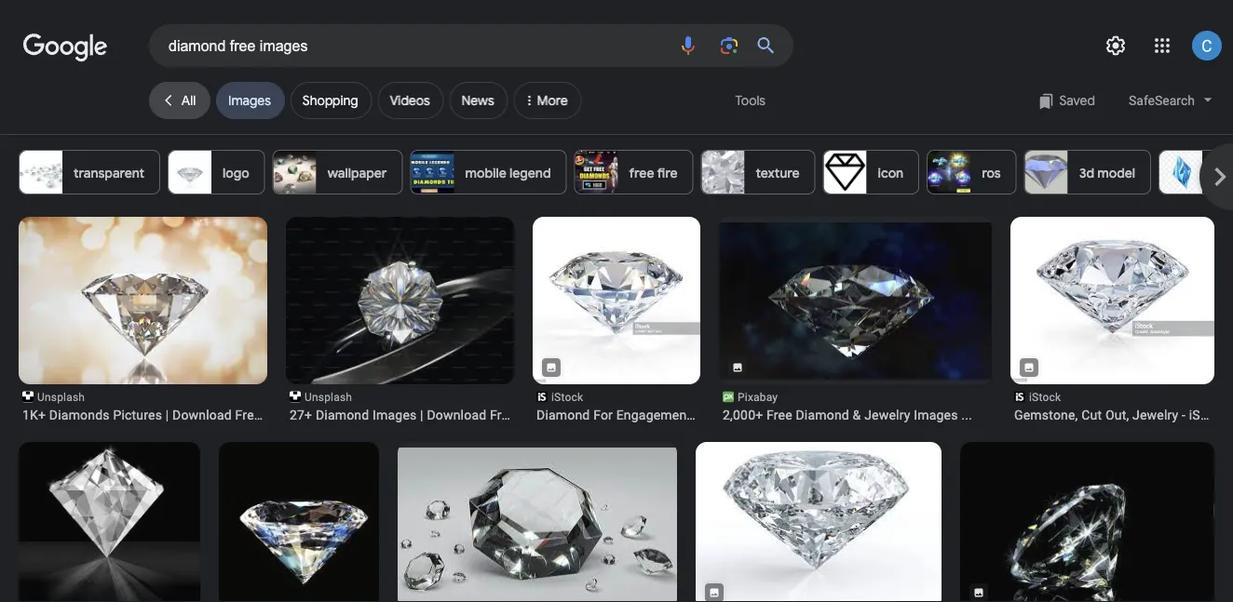 Task type: describe. For each thing, give the bounding box(es) containing it.
diamond for engagement rings beautiful round shape emerald pictures stock  photo - download image now - istock image
[[533, 217, 700, 385]]

2 jewelry from the left
[[1133, 407, 1178, 423]]

shopping link
[[290, 82, 372, 119]]

texture link
[[701, 150, 815, 195]]

| for pictures
[[166, 407, 169, 423]]

1 horizontal spatial 2,000+ free diamond & jewelry images - pixabay image
[[398, 448, 677, 603]]

tools button
[[726, 82, 775, 119]]

free for 1k+ diamonds pictures | download free ...
[[235, 407, 261, 423]]

for
[[593, 407, 613, 423]]

transparent link
[[19, 150, 160, 195]]

licensable image image for diamond for engagement rings beautiful ...
[[546, 362, 557, 373]]

icon link
[[823, 150, 919, 195]]

download for pictures
[[172, 407, 232, 423]]

ros link
[[927, 150, 1017, 195]]

more filters element
[[514, 82, 582, 119]]

1 jewelry from the left
[[864, 407, 910, 423]]

1k+ diamonds pictures | download free ... list item
[[19, 217, 275, 424]]

out,
[[1105, 407, 1129, 423]]

1k+
[[22, 407, 46, 423]]

pictures
[[113, 407, 162, 423]]

3d
[[1079, 165, 1094, 182]]

rings
[[695, 407, 728, 423]]

free fire
[[629, 165, 677, 182]]

model
[[1097, 165, 1135, 182]]

safesearch button
[[1119, 82, 1222, 119]]

more button
[[514, 67, 587, 127]]

27+ diamond images | download free ... list item
[[282, 217, 530, 424]]

cut
[[1081, 407, 1102, 423]]

search by image image
[[718, 34, 740, 57]]

27+ diamond images | download free ...
[[290, 407, 530, 423]]

1k+ diamonds pictures | download free ...
[[22, 407, 275, 423]]

free fire link
[[574, 150, 693, 195]]

list containing 1k+ diamonds pictures | download free ...
[[19, 217, 1233, 603]]

free
[[629, 165, 654, 182]]

go to google home image
[[23, 32, 107, 63]]

all link
[[149, 82, 210, 119]]

gemstone, cut out, jewelry - istock list item
[[1010, 217, 1226, 424]]

news link
[[449, 82, 508, 119]]

diamonds
[[49, 407, 110, 423]]

gam link
[[1159, 150, 1233, 195]]

texture
[[756, 165, 800, 182]]

all
[[181, 92, 196, 109]]

diamond stock photo - download image now - diamond - gemstone, cut out,  jewelry - istock element
[[1014, 407, 1226, 424]]

3d model link
[[1024, 150, 1151, 195]]

3 free from the left
[[766, 407, 792, 423]]

-
[[1182, 407, 1186, 423]]

27+ diamond images | download free images on unsplash image
[[282, 217, 518, 385]]

next image
[[1201, 158, 1233, 196]]

safesearch
[[1129, 93, 1195, 108]]

quick settings image
[[1105, 34, 1127, 57]]

shopping
[[303, 92, 358, 109]]

0 horizontal spatial 278,307 diamond stock photos - free & royalty-free stock photos from  dreamstime image
[[219, 406, 379, 603]]

saved
[[1059, 93, 1095, 109]]

logo
[[223, 165, 249, 182]]

licensable image tooltip for diamond for engagement rings beautiful ...
[[546, 362, 557, 373]]

1k+ diamonds pictures | download free images on unsplash image
[[19, 217, 271, 385]]

saved link
[[1029, 82, 1105, 119]]

... inside the diamond for engagement rings beautiful round shape emerald pictures stock  photo - download image now - istock element
[[788, 407, 799, 423]]

... for 27+ diamond images | download free ...
[[519, 407, 530, 423]]

fire
[[657, 165, 677, 182]]

gemstone, cut out, jewelry - istock
[[1014, 407, 1226, 423]]

legend
[[509, 165, 551, 182]]

diamond for engagement rings beautiful round shape emerald pictures stock  photo - download image now - istock element
[[536, 407, 799, 424]]



Task type: locate. For each thing, give the bounding box(es) containing it.
1 diamond from the left
[[316, 407, 369, 423]]

3d model
[[1079, 165, 1135, 182]]

| for images
[[420, 407, 424, 423]]

| inside list item
[[166, 407, 169, 423]]

more
[[537, 92, 568, 109]]

2 horizontal spatial 2,000+ free diamond & jewelry images - pixabay image
[[716, 223, 996, 380]]

licensable image tooltip inside gemstone, cut out, jewelry - istock list item
[[1024, 362, 1035, 373]]

mobile legend
[[465, 165, 551, 182]]

download
[[172, 407, 232, 423], [427, 407, 486, 423]]

list
[[19, 150, 1233, 195], [19, 217, 1233, 603]]

0 horizontal spatial free
[[235, 407, 261, 423]]

icon
[[878, 165, 904, 182]]

unsplash inside 1k+ diamonds pictures | download free ... list item
[[37, 391, 85, 404]]

unsplash inside 27+ diamond images | download free ... list item
[[305, 391, 352, 404]]

unsplash
[[37, 391, 85, 404], [305, 391, 352, 404]]

2 ... from the left
[[519, 407, 530, 423]]

licensable image image inside diamond for engagement rings beautiful ... list item
[[546, 362, 557, 373]]

beautiful
[[731, 407, 785, 423]]

2 horizontal spatial free
[[766, 407, 792, 423]]

0 horizontal spatial 2,000+ free diamond & jewelry images - pixabay image
[[19, 431, 200, 603]]

licensable image tooltip for gemstone, cut out, jewelry - istock
[[1024, 362, 1035, 373]]

... left 27+
[[265, 407, 275, 423]]

&
[[853, 407, 861, 423]]

free for 27+ diamond images | download free ...
[[490, 407, 516, 423]]

mobile
[[465, 165, 506, 182]]

images
[[228, 92, 271, 109], [373, 407, 417, 423], [914, 407, 958, 423]]

licensable image image for 2,000+ free diamond & jewelry images ...
[[732, 362, 743, 373]]

27+ diamond images | download free images on unsplash element
[[290, 407, 530, 424]]

0 horizontal spatial |
[[166, 407, 169, 423]]

3 ... from the left
[[788, 407, 799, 423]]

1 unsplash from the left
[[37, 391, 85, 404]]

diamond left for
[[536, 407, 590, 423]]

1 horizontal spatial jewelry
[[1133, 407, 1178, 423]]

download inside list item
[[172, 407, 232, 423]]

unsplash up diamonds
[[37, 391, 85, 404]]

1 download from the left
[[172, 407, 232, 423]]

... inside 27+ diamond images | download free images on unsplash element
[[519, 407, 530, 423]]

| inside list item
[[420, 407, 424, 423]]

0 horizontal spatial diamond
[[316, 407, 369, 423]]

2 download from the left
[[427, 407, 486, 423]]

diamond for engagement rings beautiful ... list item
[[533, 217, 799, 424]]

istock for gemstone,
[[1029, 391, 1061, 404]]

... left gemstone,
[[961, 407, 972, 423]]

0 vertical spatial list
[[19, 150, 1233, 195]]

278,307 diamond stock photos - free & royalty-free stock photos from  dreamstime image
[[219, 406, 379, 603], [696, 441, 942, 603]]

logo link
[[168, 150, 265, 195]]

1k+ diamonds pictures | download free images on unsplash element
[[22, 407, 275, 424]]

1 horizontal spatial |
[[420, 407, 424, 423]]

2 horizontal spatial images
[[914, 407, 958, 423]]

Search text field
[[169, 30, 666, 61]]

istock
[[551, 391, 583, 404], [1029, 391, 1061, 404], [1189, 407, 1226, 423]]

wallpaper
[[328, 165, 387, 182]]

download for images
[[427, 407, 486, 423]]

2,000+ free diamond & jewelry images ... list item
[[716, 217, 996, 424]]

2,000+ free diamond & jewelry images - pixabay element
[[723, 407, 988, 424]]

jewelry right &
[[864, 407, 910, 423]]

gam
[[1214, 165, 1233, 182]]

diamond right 27+
[[316, 407, 369, 423]]

27+
[[290, 407, 312, 423]]

2 diamond from the left
[[536, 407, 590, 423]]

news
[[462, 92, 494, 109]]

istock inside diamond for engagement rings beautiful ... list item
[[551, 391, 583, 404]]

2 horizontal spatial istock
[[1189, 407, 1226, 423]]

1 vertical spatial list
[[19, 217, 1233, 603]]

unsplash up 27+
[[305, 391, 352, 404]]

1 horizontal spatial diamond
[[536, 407, 590, 423]]

jewelry
[[864, 407, 910, 423], [1133, 407, 1178, 423]]

diamond stock photo - download image now - diamond - gemstone, cut out,  jewelry - istock image
[[1010, 217, 1214, 385]]

mobile legend link
[[410, 150, 567, 195]]

licensable image tooltip for 2,000+ free diamond & jewelry images ...
[[732, 362, 743, 373]]

free
[[235, 407, 261, 423], [490, 407, 516, 423], [766, 407, 792, 423]]

licensable image tooltip inside diamond for engagement rings beautiful ... list item
[[546, 362, 557, 373]]

free inside list item
[[235, 407, 261, 423]]

list containing transparent
[[19, 150, 1233, 195]]

3 diamond from the left
[[796, 407, 849, 423]]

None search field
[[0, 23, 793, 67]]

diamond left &
[[796, 407, 849, 423]]

0 horizontal spatial istock
[[551, 391, 583, 404]]

... inside 1k+ diamonds pictures | download free images on unsplash element
[[265, 407, 275, 423]]

pixabay
[[738, 391, 778, 404]]

1 free from the left
[[235, 407, 261, 423]]

videos
[[390, 92, 430, 109]]

1 ... from the left
[[265, 407, 275, 423]]

unsplash for diamonds
[[37, 391, 85, 404]]

diamond images | free photos, png stickers, wallpapers & backgrounds -  rawpixel image
[[960, 441, 1214, 603]]

0 horizontal spatial unsplash
[[37, 391, 85, 404]]

diamond
[[316, 407, 369, 423], [536, 407, 590, 423], [796, 407, 849, 423]]

wallpaper link
[[273, 150, 403, 195]]

licensable image image inside "2,000+ free diamond & jewelry images ..." list item
[[732, 362, 743, 373]]

2 free from the left
[[490, 407, 516, 423]]

1 list from the top
[[19, 150, 1233, 195]]

0 horizontal spatial jewelry
[[864, 407, 910, 423]]

licensable image image inside gemstone, cut out, jewelry - istock list item
[[1024, 362, 1035, 373]]

2,000+ free diamond & jewelry images ...
[[723, 407, 972, 423]]

1 | from the left
[[166, 407, 169, 423]]

2 | from the left
[[420, 407, 424, 423]]

licensable image image for gemstone, cut out, jewelry - istock
[[1024, 362, 1035, 373]]

licensable image image
[[546, 362, 557, 373], [732, 362, 743, 373], [1024, 362, 1035, 373], [709, 588, 720, 599], [973, 588, 984, 599]]

0 horizontal spatial images
[[228, 92, 271, 109]]

istock for diamond
[[551, 391, 583, 404]]

|
[[166, 407, 169, 423], [420, 407, 424, 423]]

1 horizontal spatial 278,307 diamond stock photos - free & royalty-free stock photos from  dreamstime image
[[696, 441, 942, 603]]

... for 2,000+ free diamond & jewelry images ...
[[961, 407, 972, 423]]

download inside list item
[[427, 407, 486, 423]]

1 horizontal spatial istock
[[1029, 391, 1061, 404]]

engagement
[[616, 407, 691, 423]]

... right beautiful
[[788, 407, 799, 423]]

... left for
[[519, 407, 530, 423]]

transparent
[[74, 165, 144, 182]]

2 unsplash from the left
[[305, 391, 352, 404]]

2,000+ free diamond & jewelry images - pixabay image
[[716, 223, 996, 380], [19, 431, 200, 603], [398, 448, 677, 603]]

4 ... from the left
[[961, 407, 972, 423]]

1 horizontal spatial free
[[490, 407, 516, 423]]

tools
[[735, 92, 766, 109]]

2 list from the top
[[19, 217, 1233, 603]]

jewelry left -
[[1133, 407, 1178, 423]]

diamond for engagement rings beautiful ...
[[536, 407, 799, 423]]

2,000+
[[723, 407, 763, 423]]

unsplash for diamond
[[305, 391, 352, 404]]

0 horizontal spatial download
[[172, 407, 232, 423]]

videos link
[[378, 82, 444, 119]]

licensable image tooltip
[[546, 362, 557, 373], [732, 362, 743, 373], [1024, 362, 1035, 373], [709, 588, 720, 599], [973, 588, 984, 599]]

1 horizontal spatial unsplash
[[305, 391, 352, 404]]

licensable image tooltip inside "2,000+ free diamond & jewelry images ..." list item
[[732, 362, 743, 373]]

... inside 2,000+ free diamond & jewelry images - pixabay element
[[961, 407, 972, 423]]

gemstone,
[[1014, 407, 1078, 423]]

...
[[265, 407, 275, 423], [519, 407, 530, 423], [788, 407, 799, 423], [961, 407, 972, 423]]

ros
[[982, 165, 1001, 182]]

2 horizontal spatial diamond
[[796, 407, 849, 423]]

1 horizontal spatial images
[[373, 407, 417, 423]]

... for 1k+ diamonds pictures | download free ...
[[265, 407, 275, 423]]

1 horizontal spatial download
[[427, 407, 486, 423]]



Task type: vqa. For each thing, say whether or not it's contained in the screenshot.
2nd 1 stop flight. element from the top
no



